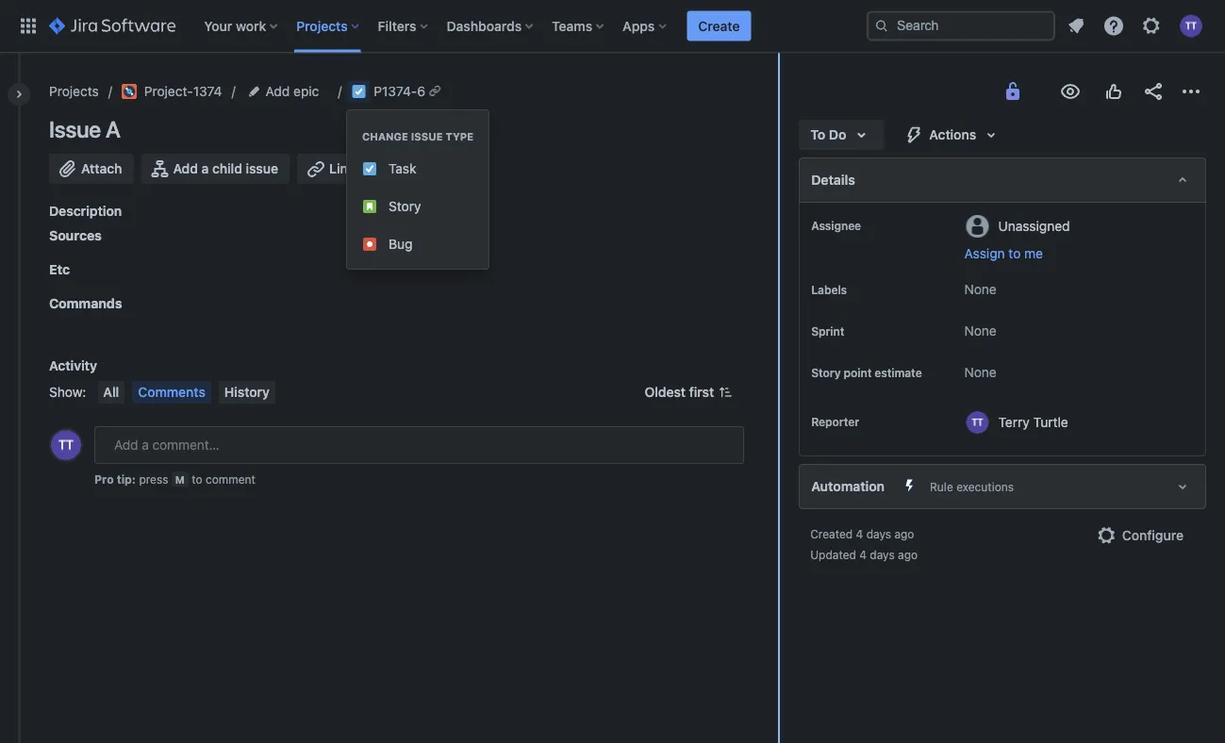 Task type: locate. For each thing, give the bounding box(es) containing it.
actions image
[[1180, 80, 1203, 103]]

add left epic at the left top of the page
[[266, 84, 290, 99]]

actions button
[[892, 120, 1014, 150]]

0 horizontal spatial issue
[[49, 116, 101, 142]]

story
[[389, 199, 421, 214], [812, 366, 841, 379]]

pro tip: press m to comment
[[94, 473, 256, 486]]

projects for projects link
[[49, 84, 99, 99]]

add for add a child issue
[[173, 161, 198, 176]]

0 horizontal spatial story
[[389, 199, 421, 214]]

none for story point estimate
[[965, 365, 997, 380]]

none
[[965, 282, 997, 297], [965, 323, 997, 339], [965, 365, 997, 380]]

labels pin to top. only you can see pinned fields. image
[[851, 282, 866, 297]]

show:
[[49, 384, 86, 400]]

sidebar navigation image
[[0, 75, 42, 113]]

oldest first
[[645, 384, 715, 400]]

jira software image
[[49, 15, 176, 37], [49, 15, 176, 37]]

activity
[[49, 358, 97, 374]]

story up story point estimate pin to top. only you can see pinned fields. "image"
[[812, 366, 841, 379]]

story inside button
[[389, 199, 421, 214]]

projects link
[[49, 80, 99, 103]]

project-1374 link
[[122, 80, 222, 103]]

type
[[446, 131, 474, 143]]

reporter
[[812, 415, 860, 428]]

comments button
[[132, 381, 211, 404]]

all button
[[98, 381, 125, 404]]

1 vertical spatial to
[[192, 473, 202, 486]]

sprint
[[812, 325, 845, 338]]

0 horizontal spatial issue
[[246, 161, 278, 176]]

oldest
[[645, 384, 686, 400]]

issue down projects link
[[49, 116, 101, 142]]

pro
[[94, 473, 114, 486]]

1 vertical spatial days
[[870, 548, 895, 561]]

1 vertical spatial story
[[812, 366, 841, 379]]

your work button
[[198, 11, 285, 41]]

Add a comment… field
[[94, 426, 745, 464]]

ago
[[895, 527, 915, 541], [898, 548, 918, 561]]

1 horizontal spatial story
[[812, 366, 841, 379]]

a
[[202, 161, 209, 176]]

copy link to issue image
[[429, 83, 444, 98]]

days
[[867, 527, 892, 541], [870, 548, 895, 561]]

1 vertical spatial none
[[965, 323, 997, 339]]

projects inside popup button
[[297, 18, 348, 33]]

primary element
[[11, 0, 867, 52]]

task image
[[351, 84, 366, 99]]

newest first image
[[718, 385, 733, 400]]

1 vertical spatial add
[[173, 161, 198, 176]]

teams
[[552, 18, 593, 33]]

days right updated
[[870, 548, 895, 561]]

add left a
[[173, 161, 198, 176]]

your work
[[204, 18, 266, 33]]

add a child issue
[[173, 161, 278, 176]]

notifications image
[[1065, 15, 1088, 37]]

assignee pin to top. only you can see pinned fields. image
[[865, 218, 880, 233]]

story image
[[362, 199, 377, 214]]

attach button
[[49, 154, 134, 184]]

story right story image
[[389, 199, 421, 214]]

filters
[[378, 18, 417, 33]]

sources
[[49, 228, 102, 243]]

0 vertical spatial to
[[1009, 246, 1021, 261]]

to right m
[[192, 473, 202, 486]]

details element
[[799, 158, 1207, 203]]

configure link
[[1085, 521, 1196, 551]]

1 none from the top
[[965, 282, 997, 297]]

0 horizontal spatial projects
[[49, 84, 99, 99]]

0 vertical spatial add
[[266, 84, 290, 99]]

1 horizontal spatial issue
[[359, 161, 391, 176]]

4 right created
[[856, 527, 864, 541]]

projects up "issue a"
[[49, 84, 99, 99]]

terry
[[999, 414, 1030, 430]]

menu bar
[[94, 381, 279, 404]]

ago right created
[[895, 527, 915, 541]]

issue
[[49, 116, 101, 142], [411, 131, 443, 143]]

p1374-
[[374, 84, 417, 99]]

1 horizontal spatial add
[[266, 84, 290, 99]]

child
[[212, 161, 242, 176]]

comment
[[206, 473, 256, 486]]

apps
[[623, 18, 655, 33]]

2 issue from the left
[[359, 161, 391, 176]]

6
[[417, 84, 426, 99]]

0 vertical spatial ago
[[895, 527, 915, 541]]

link
[[329, 161, 355, 176]]

banner
[[0, 0, 1226, 53]]

configure
[[1123, 528, 1184, 544]]

add inside popup button
[[266, 84, 290, 99]]

projects up epic at the left top of the page
[[297, 18, 348, 33]]

0 horizontal spatial add
[[173, 161, 198, 176]]

issue right 'link'
[[359, 161, 391, 176]]

1 horizontal spatial to
[[1009, 246, 1021, 261]]

0 vertical spatial projects
[[297, 18, 348, 33]]

create
[[699, 18, 740, 33]]

task button
[[347, 150, 489, 188]]

issue
[[246, 161, 278, 176], [359, 161, 391, 176]]

1 issue from the left
[[246, 161, 278, 176]]

0 vertical spatial none
[[965, 282, 997, 297]]

issue left type
[[411, 131, 443, 143]]

1 horizontal spatial projects
[[297, 18, 348, 33]]

your profile and settings image
[[1180, 15, 1203, 37]]

m
[[175, 474, 185, 486]]

3 none from the top
[[965, 365, 997, 380]]

projects
[[297, 18, 348, 33], [49, 84, 99, 99]]

add inside button
[[173, 161, 198, 176]]

0 horizontal spatial to
[[192, 473, 202, 486]]

search image
[[875, 18, 890, 33]]

Search field
[[867, 11, 1056, 41]]

2 vertical spatial none
[[965, 365, 997, 380]]

details
[[812, 172, 856, 188]]

to left me
[[1009, 246, 1021, 261]]

issue inside button
[[359, 161, 391, 176]]

automation element
[[799, 464, 1207, 510]]

project 1374 image
[[122, 84, 137, 99]]

bug button
[[347, 226, 489, 263]]

1 vertical spatial ago
[[898, 548, 918, 561]]

story point estimate
[[812, 366, 922, 379]]

work
[[236, 18, 266, 33]]

ago right updated
[[898, 548, 918, 561]]

issue right child
[[246, 161, 278, 176]]

2 none from the top
[[965, 323, 997, 339]]

projects for projects popup button
[[297, 18, 348, 33]]

days right created
[[867, 527, 892, 541]]

4
[[856, 527, 864, 541], [860, 548, 867, 561]]

0 vertical spatial story
[[389, 199, 421, 214]]

0 vertical spatial days
[[867, 527, 892, 541]]

add epic button
[[245, 80, 325, 103]]

1 vertical spatial projects
[[49, 84, 99, 99]]

4 right updated
[[860, 548, 867, 561]]

commands
[[49, 296, 122, 311]]

p1374-6 link
[[374, 80, 426, 103]]

add
[[266, 84, 290, 99], [173, 161, 198, 176]]

to
[[1009, 246, 1021, 261], [192, 473, 202, 486]]

1 horizontal spatial issue
[[411, 131, 443, 143]]

story button
[[347, 188, 489, 226]]

add for add epic
[[266, 84, 290, 99]]



Task type: describe. For each thing, give the bounding box(es) containing it.
bug image
[[362, 237, 377, 252]]

help image
[[1103, 15, 1126, 37]]

vote options: no one has voted for this issue yet. image
[[1103, 80, 1126, 103]]

to inside the "assign to me" button
[[1009, 246, 1021, 261]]

1374
[[193, 84, 222, 99]]

task image
[[362, 161, 377, 176]]

apps button
[[617, 11, 674, 41]]

to
[[811, 127, 826, 142]]

story for story point estimate
[[812, 366, 841, 379]]

unassigned
[[999, 218, 1071, 234]]

share image
[[1143, 80, 1165, 103]]

project-
[[144, 84, 193, 99]]

point
[[844, 366, 872, 379]]

create button
[[687, 11, 752, 41]]

change
[[362, 131, 408, 143]]

assign to me button
[[965, 244, 1187, 263]]

none for labels
[[965, 282, 997, 297]]

change issue type
[[362, 131, 474, 143]]

estimate
[[875, 366, 922, 379]]

assignee
[[812, 219, 862, 232]]

story point estimate pin to top. only you can see pinned fields. image
[[815, 380, 831, 395]]

add a child issue button
[[141, 154, 290, 184]]

updated
[[811, 548, 857, 561]]

menu bar containing all
[[94, 381, 279, 404]]

dashboards button
[[441, 11, 541, 41]]

profile image of terry turtle image
[[51, 430, 81, 460]]

history
[[224, 384, 270, 400]]

to do
[[811, 127, 847, 142]]

assign
[[965, 246, 1006, 261]]

oldest first button
[[634, 381, 745, 404]]

created
[[811, 527, 853, 541]]

turtle
[[1034, 414, 1069, 430]]

issue inside group
[[411, 131, 443, 143]]

dashboards
[[447, 18, 522, 33]]

settings image
[[1141, 15, 1163, 37]]

first
[[689, 384, 715, 400]]

rule
[[930, 480, 954, 494]]

created 4 days ago updated 4 days ago
[[811, 527, 918, 561]]

attach
[[81, 161, 122, 176]]

labels
[[812, 283, 847, 296]]

watch options: you are not watching this issue, 0 people watching image
[[1060, 80, 1082, 103]]

rule executions
[[930, 480, 1014, 494]]

filters button
[[372, 11, 436, 41]]

do
[[829, 127, 847, 142]]

bug
[[389, 236, 413, 252]]

a
[[106, 116, 121, 142]]

actions
[[930, 127, 977, 142]]

story for story
[[389, 199, 421, 214]]

appswitcher icon image
[[17, 15, 40, 37]]

assign to me
[[965, 246, 1044, 261]]

add epic
[[266, 84, 319, 99]]

task
[[389, 161, 417, 176]]

press
[[139, 473, 168, 486]]

history button
[[219, 381, 275, 404]]

me
[[1025, 246, 1044, 261]]

tip:
[[117, 473, 136, 486]]

etc
[[49, 262, 70, 277]]

1 vertical spatial 4
[[860, 548, 867, 561]]

change issue type group
[[347, 110, 489, 269]]

0 vertical spatial 4
[[856, 527, 864, 541]]

link issue
[[329, 161, 391, 176]]

description
[[49, 203, 122, 219]]

epic
[[294, 84, 319, 99]]

comments
[[138, 384, 206, 400]]

p1374-6
[[374, 84, 426, 99]]

to do button
[[799, 120, 885, 150]]

all
[[103, 384, 119, 400]]

project-1374
[[144, 84, 222, 99]]

issue a
[[49, 116, 121, 142]]

your
[[204, 18, 232, 33]]

issue inside button
[[246, 161, 278, 176]]

teams button
[[546, 11, 612, 41]]

projects button
[[291, 11, 367, 41]]

automation
[[812, 479, 885, 494]]

link issue button
[[297, 154, 404, 184]]

terry turtle
[[999, 414, 1069, 430]]

banner containing your work
[[0, 0, 1226, 53]]

executions
[[957, 480, 1014, 494]]



Task type: vqa. For each thing, say whether or not it's contained in the screenshot.
Understand inside Understand how much time it takes to ship issues through th
no



